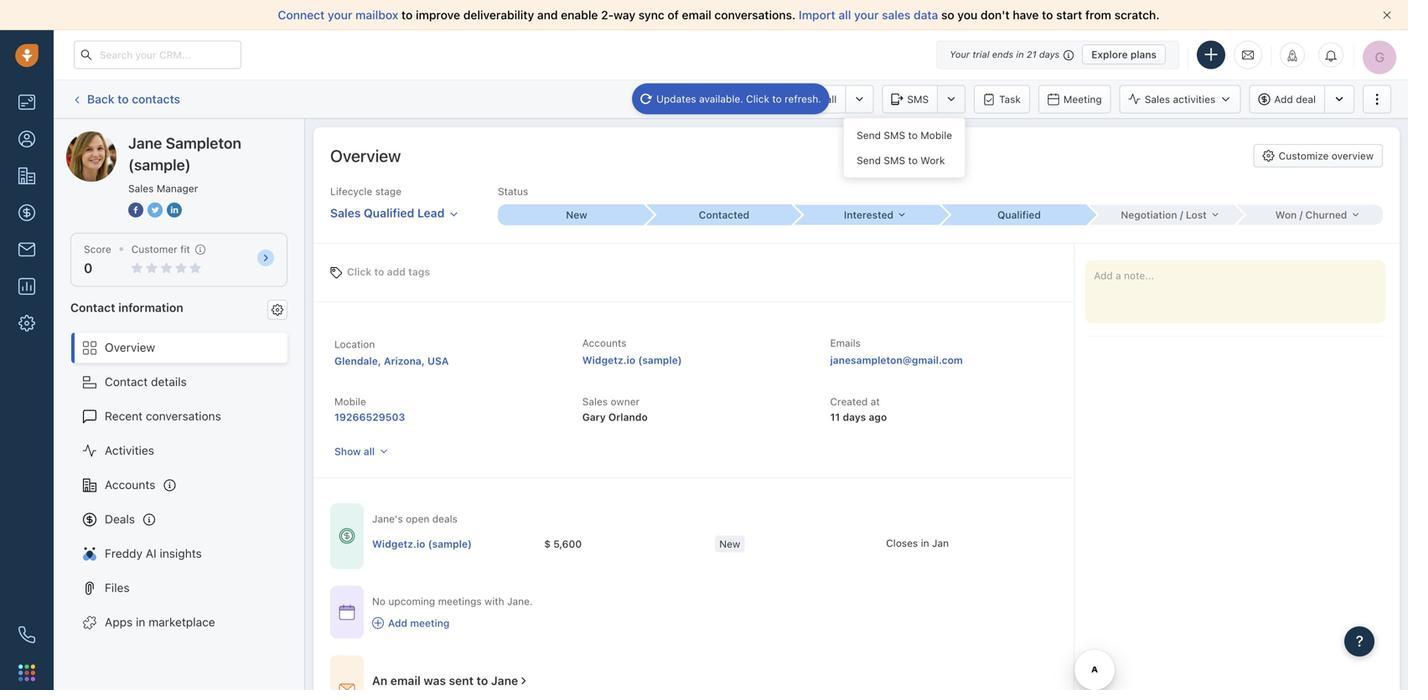 Task type: locate. For each thing, give the bounding box(es) containing it.
all right show
[[364, 446, 375, 458]]

(sample) up sales manager
[[128, 156, 191, 174]]

1 vertical spatial overview
[[105, 341, 155, 355]]

customer
[[131, 244, 178, 255]]

sales inside sales owner gary orlando
[[582, 396, 608, 408]]

contacted link
[[646, 205, 793, 226]]

add for add deal
[[1275, 93, 1293, 105]]

(sample) inside widgetz.io (sample) link
[[428, 538, 472, 550]]

sms
[[907, 93, 929, 105], [884, 129, 906, 141], [884, 155, 906, 166]]

sms up send sms to work
[[884, 129, 906, 141]]

0 vertical spatial add
[[1275, 93, 1293, 105]]

you
[[958, 8, 978, 22]]

qualified inside "link"
[[998, 209, 1041, 221]]

overview
[[330, 146, 401, 166], [105, 341, 155, 355]]

widgetz.io (sample) link down open
[[372, 537, 472, 552]]

send down send sms to mobile
[[857, 155, 881, 166]]

0 horizontal spatial overview
[[105, 341, 155, 355]]

sales up "gary" at the left bottom
[[582, 396, 608, 408]]

sales manager
[[128, 183, 198, 194]]

sales left activities
[[1145, 93, 1170, 105]]

1 horizontal spatial jane
[[128, 134, 162, 152]]

widgetz.io
[[582, 355, 636, 366], [372, 538, 425, 550]]

new link
[[498, 205, 646, 226]]

widgetz.io inside accounts widgetz.io (sample)
[[582, 355, 636, 366]]

start
[[1056, 8, 1083, 22]]

recent conversations
[[105, 410, 221, 423]]

won / churned button
[[1236, 205, 1383, 225]]

apps
[[105, 616, 133, 630]]

0 vertical spatial new
[[566, 209, 588, 221]]

what's new image
[[1287, 50, 1299, 62]]

your trial ends in 21 days
[[950, 49, 1060, 60]]

1 vertical spatial widgetz.io (sample) link
[[372, 537, 472, 552]]

row
[[372, 528, 1057, 562]]

in for closes in jan
[[921, 538, 929, 550]]

owner
[[611, 396, 640, 408]]

sent
[[449, 675, 474, 688]]

1 horizontal spatial widgetz.io
[[582, 355, 636, 366]]

1 horizontal spatial overview
[[330, 146, 401, 166]]

linkedin circled image
[[167, 201, 182, 219]]

won / churned
[[1276, 209, 1348, 221]]

trial
[[973, 49, 990, 60]]

send sms to work
[[857, 155, 945, 166]]

lifecycle stage
[[330, 186, 402, 197]]

refresh.
[[785, 93, 821, 105]]

explore plans
[[1092, 49, 1157, 60]]

accounts inside accounts widgetz.io (sample)
[[582, 337, 627, 349]]

facebook circled image
[[128, 201, 143, 219]]

gary
[[582, 412, 606, 423]]

closes in jan
[[886, 538, 949, 550]]

2 send from the top
[[857, 155, 881, 166]]

2 vertical spatial in
[[136, 616, 145, 630]]

1 / from the left
[[1180, 209, 1183, 221]]

0 horizontal spatial days
[[843, 412, 866, 423]]

jane right the "sent"
[[491, 675, 518, 688]]

jane
[[100, 131, 126, 145], [128, 134, 162, 152], [491, 675, 518, 688]]

glendale, arizona, usa link
[[335, 355, 449, 367]]

conversations
[[146, 410, 221, 423]]

sms down send sms to mobile
[[884, 155, 906, 166]]

new
[[566, 209, 588, 221], [719, 538, 740, 550]]

accounts up the owner
[[582, 337, 627, 349]]

11
[[830, 412, 840, 423]]

accounts for accounts widgetz.io (sample)
[[582, 337, 627, 349]]

Search your CRM... text field
[[74, 41, 241, 69]]

1 horizontal spatial qualified
[[998, 209, 1041, 221]]

manager
[[157, 183, 198, 194]]

apps in marketplace
[[105, 616, 215, 630]]

container_wx8msf4aqz5i3rn1 image left an
[[339, 682, 355, 691]]

information
[[118, 301, 183, 315]]

to left start
[[1042, 8, 1053, 22]]

call
[[819, 93, 837, 105]]

all
[[839, 8, 851, 22], [364, 446, 375, 458]]

0 horizontal spatial click
[[347, 266, 372, 278]]

0 horizontal spatial jane
[[100, 131, 126, 145]]

1 vertical spatial click
[[347, 266, 372, 278]]

add for add meeting
[[388, 618, 407, 630]]

1 send from the top
[[857, 129, 881, 141]]

(sample) down deals
[[428, 538, 472, 550]]

0 vertical spatial widgetz.io
[[582, 355, 636, 366]]

0 button
[[84, 260, 92, 276]]

0 horizontal spatial in
[[136, 616, 145, 630]]

widgetz.io down jane's
[[372, 538, 425, 550]]

2 vertical spatial sms
[[884, 155, 906, 166]]

1 vertical spatial widgetz.io
[[372, 538, 425, 550]]

/ right won
[[1300, 209, 1303, 221]]

(sample)
[[190, 131, 237, 145], [128, 156, 191, 174], [638, 355, 682, 366], [428, 538, 472, 550]]

(sample) up the owner
[[638, 355, 682, 366]]

0 vertical spatial click
[[746, 93, 770, 105]]

mobile up work
[[921, 129, 952, 141]]

email button
[[726, 85, 786, 114]]

jane down back
[[100, 131, 126, 145]]

container_wx8msf4aqz5i3rn1 image right the "sent"
[[518, 676, 530, 688]]

sampleton up manager
[[166, 134, 241, 152]]

container_wx8msf4aqz5i3rn1 image left widgetz.io (sample)
[[339, 528, 355, 545]]

mobile
[[921, 129, 952, 141], [335, 396, 366, 408]]

1 vertical spatial new
[[719, 538, 740, 550]]

send for send sms to work
[[857, 155, 881, 166]]

negotiation / lost link
[[1088, 205, 1236, 225]]

sales up facebook circled icon
[[128, 183, 154, 194]]

/ left lost
[[1180, 209, 1183, 221]]

from
[[1086, 8, 1112, 22]]

1 vertical spatial all
[[364, 446, 375, 458]]

phone element
[[10, 619, 44, 652]]

mobile up 19266529503
[[335, 396, 366, 408]]

widgetz.io (sample) link up the owner
[[582, 355, 682, 366]]

0 vertical spatial mobile
[[921, 129, 952, 141]]

in for apps in marketplace
[[136, 616, 145, 630]]

container_wx8msf4aqz5i3rn1 image left no
[[339, 604, 355, 621]]

customize overview button
[[1254, 144, 1383, 168]]

add down upcoming
[[388, 618, 407, 630]]

1 horizontal spatial mobile
[[921, 129, 952, 141]]

in
[[1016, 49, 1024, 60], [921, 538, 929, 550], [136, 616, 145, 630]]

/ inside negotiation / lost button
[[1180, 209, 1183, 221]]

send up send sms to work
[[857, 129, 881, 141]]

contacts
[[132, 92, 180, 106]]

score 0
[[84, 244, 111, 276]]

in left 21 on the top right
[[1016, 49, 1024, 60]]

ai
[[146, 547, 157, 561]]

days inside created at 11 days ago
[[843, 412, 866, 423]]

jane sampleton (sample)
[[100, 131, 237, 145], [128, 134, 241, 174]]

1 horizontal spatial widgetz.io (sample) link
[[582, 355, 682, 366]]

0 vertical spatial days
[[1039, 49, 1060, 60]]

email
[[751, 93, 776, 105]]

click right available.
[[746, 93, 770, 105]]

0 horizontal spatial widgetz.io
[[372, 538, 425, 550]]

at
[[871, 396, 880, 408]]

recent
[[105, 410, 143, 423]]

mng settings image
[[272, 304, 283, 316]]

0 vertical spatial contact
[[70, 301, 115, 315]]

1 vertical spatial email
[[390, 675, 421, 688]]

overview up lifecycle stage
[[330, 146, 401, 166]]

widgetz.io (sample) link
[[582, 355, 682, 366], [372, 537, 472, 552]]

1 vertical spatial contact
[[105, 375, 148, 389]]

add deal
[[1275, 93, 1316, 105]]

data
[[914, 8, 938, 22]]

1 horizontal spatial your
[[854, 8, 879, 22]]

0 horizontal spatial your
[[328, 8, 352, 22]]

1 horizontal spatial accounts
[[582, 337, 627, 349]]

1 vertical spatial add
[[388, 618, 407, 630]]

sales activities
[[1145, 93, 1216, 105]]

jane down contacts
[[128, 134, 162, 152]]

1 horizontal spatial in
[[921, 538, 929, 550]]

0 vertical spatial send
[[857, 129, 881, 141]]

lost
[[1186, 209, 1207, 221]]

accounts down activities
[[105, 478, 155, 492]]

add
[[387, 266, 406, 278]]

0 vertical spatial all
[[839, 8, 851, 22]]

insights
[[160, 547, 202, 561]]

explore
[[1092, 49, 1128, 60]]

days down created
[[843, 412, 866, 423]]

have
[[1013, 8, 1039, 22]]

1 vertical spatial mobile
[[335, 396, 366, 408]]

emails
[[830, 337, 861, 349]]

0
[[84, 260, 92, 276]]

with
[[485, 596, 504, 608]]

send
[[857, 129, 881, 141], [857, 155, 881, 166]]

1 vertical spatial sms
[[884, 129, 906, 141]]

freshworks switcher image
[[18, 665, 35, 682]]

to right mailbox
[[402, 8, 413, 22]]

in left jan
[[921, 538, 929, 550]]

contact details
[[105, 375, 187, 389]]

1 vertical spatial accounts
[[105, 478, 155, 492]]

0 vertical spatial accounts
[[582, 337, 627, 349]]

1 vertical spatial in
[[921, 538, 929, 550]]

arizona,
[[384, 355, 425, 367]]

add inside "button"
[[1275, 93, 1293, 105]]

files
[[105, 581, 130, 595]]

1 horizontal spatial click
[[746, 93, 770, 105]]

tags
[[408, 266, 430, 278]]

1 horizontal spatial email
[[682, 8, 712, 22]]

2 your from the left
[[854, 8, 879, 22]]

all right import
[[839, 8, 851, 22]]

close image
[[1383, 11, 1392, 19]]

email right 'of'
[[682, 8, 712, 22]]

to right the "sent"
[[477, 675, 488, 688]]

0 horizontal spatial accounts
[[105, 478, 155, 492]]

import
[[799, 8, 836, 22]]

overview up contact details
[[105, 341, 155, 355]]

1 vertical spatial days
[[843, 412, 866, 423]]

2 / from the left
[[1300, 209, 1303, 221]]

0 vertical spatial overview
[[330, 146, 401, 166]]

to
[[402, 8, 413, 22], [1042, 8, 1053, 22], [118, 92, 129, 106], [772, 93, 782, 105], [908, 129, 918, 141], [908, 155, 918, 166], [374, 266, 384, 278], [477, 675, 488, 688]]

add left deal
[[1275, 93, 1293, 105]]

to left refresh.
[[772, 93, 782, 105]]

email right an
[[390, 675, 421, 688]]

widgetz.io up the owner
[[582, 355, 636, 366]]

0 horizontal spatial mobile
[[335, 396, 366, 408]]

0 horizontal spatial add
[[388, 618, 407, 630]]

(sample) up manager
[[190, 131, 237, 145]]

meeting
[[1064, 93, 1102, 105]]

days right 21 on the top right
[[1039, 49, 1060, 60]]

1 horizontal spatial /
[[1300, 209, 1303, 221]]

sms up send sms to mobile
[[907, 93, 929, 105]]

0 vertical spatial sms
[[907, 93, 929, 105]]

1 vertical spatial send
[[857, 155, 881, 166]]

qualified link
[[941, 205, 1088, 226]]

closes
[[886, 538, 918, 550]]

/ inside the won / churned button
[[1300, 209, 1303, 221]]

0 horizontal spatial /
[[1180, 209, 1183, 221]]

send for send sms to mobile
[[857, 129, 881, 141]]

your left mailbox
[[328, 8, 352, 22]]

$ 5,600
[[544, 538, 582, 550]]

2 horizontal spatial in
[[1016, 49, 1024, 60]]

container_wx8msf4aqz5i3rn1 image
[[518, 676, 530, 688], [339, 682, 355, 691]]

in right apps
[[136, 616, 145, 630]]

contact up "recent"
[[105, 375, 148, 389]]

container_wx8msf4aqz5i3rn1 image
[[339, 528, 355, 545], [339, 604, 355, 621], [372, 618, 384, 630]]

5,600
[[553, 538, 582, 550]]

1 horizontal spatial add
[[1275, 93, 1293, 105]]

marketplace
[[149, 616, 215, 630]]

contact
[[70, 301, 115, 315], [105, 375, 148, 389]]

sales down lifecycle
[[330, 206, 361, 220]]

connect your mailbox to improve deliverability and enable 2-way sync of email conversations. import all your sales data so you don't have to start from scratch.
[[278, 8, 1160, 22]]

contact down 0
[[70, 301, 115, 315]]

to right back
[[118, 92, 129, 106]]

interested
[[844, 209, 894, 221]]

deal
[[1296, 93, 1316, 105]]

sales owner gary orlando
[[582, 396, 648, 423]]

show all
[[335, 446, 375, 458]]

container_wx8msf4aqz5i3rn1 image down no
[[372, 618, 384, 630]]

1 your from the left
[[328, 8, 352, 22]]

click left add
[[347, 266, 372, 278]]

(sample) inside accounts widgetz.io (sample)
[[638, 355, 682, 366]]

days
[[1039, 49, 1060, 60], [843, 412, 866, 423]]

your left "sales"
[[854, 8, 879, 22]]

to left work
[[908, 155, 918, 166]]



Task type: describe. For each thing, give the bounding box(es) containing it.
enable
[[561, 8, 598, 22]]

0 horizontal spatial email
[[390, 675, 421, 688]]

0 horizontal spatial widgetz.io (sample) link
[[372, 537, 472, 552]]

container_wx8msf4aqz5i3rn1 image for jane's open deals
[[339, 528, 355, 545]]

0 horizontal spatial new
[[566, 209, 588, 221]]

won / churned link
[[1236, 205, 1383, 225]]

emails janesampleton@gmail.com
[[830, 337, 963, 366]]

negotiation / lost
[[1121, 209, 1207, 221]]

created
[[830, 396, 868, 408]]

widgetz.io (sample)
[[372, 538, 472, 550]]

activities
[[1173, 93, 1216, 105]]

sales for sales activities
[[1145, 93, 1170, 105]]

1 horizontal spatial new
[[719, 538, 740, 550]]

to left add
[[374, 266, 384, 278]]

customer fit
[[131, 244, 190, 255]]

customize
[[1279, 150, 1329, 162]]

jane sampleton (sample) up manager
[[128, 134, 241, 174]]

deals
[[432, 514, 458, 525]]

2 horizontal spatial jane
[[491, 675, 518, 688]]

scratch.
[[1115, 8, 1160, 22]]

add meeting
[[388, 618, 450, 630]]

send sms to mobile
[[857, 129, 952, 141]]

connect your mailbox link
[[278, 8, 402, 22]]

to up send sms to work
[[908, 129, 918, 141]]

show
[[335, 446, 361, 458]]

jane inside jane sampleton (sample)
[[128, 134, 162, 152]]

no upcoming meetings with jane.
[[372, 596, 533, 608]]

negotiation / lost button
[[1088, 205, 1236, 225]]

sales
[[882, 8, 911, 22]]

negotiation
[[1121, 209, 1178, 221]]

0 horizontal spatial qualified
[[364, 206, 414, 220]]

sampleton inside jane sampleton (sample)
[[166, 134, 241, 152]]

click to add tags
[[347, 266, 430, 278]]

was
[[424, 675, 446, 688]]

sms inside 'button'
[[907, 93, 929, 105]]

fit
[[180, 244, 190, 255]]

jane sampleton (sample) down contacts
[[100, 131, 237, 145]]

send email image
[[1242, 48, 1254, 62]]

jane's open deals
[[372, 514, 458, 525]]

0 vertical spatial in
[[1016, 49, 1024, 60]]

sales for sales manager
[[128, 183, 154, 194]]

explore plans link
[[1082, 44, 1166, 65]]

0 vertical spatial widgetz.io (sample) link
[[582, 355, 682, 366]]

/ for negotiation
[[1180, 209, 1183, 221]]

conversations.
[[715, 8, 796, 22]]

mobile 19266529503
[[335, 396, 405, 423]]

phone image
[[18, 627, 35, 644]]

overview
[[1332, 150, 1374, 162]]

sales for sales qualified lead
[[330, 206, 361, 220]]

mobile inside mobile 19266529503
[[335, 396, 366, 408]]

/ for won
[[1300, 209, 1303, 221]]

0 horizontal spatial all
[[364, 446, 375, 458]]

plans
[[1131, 49, 1157, 60]]

interested link
[[793, 205, 941, 225]]

back
[[87, 92, 115, 106]]

don't
[[981, 8, 1010, 22]]

container_wx8msf4aqz5i3rn1 image inside add meeting link
[[372, 618, 384, 630]]

1 horizontal spatial container_wx8msf4aqz5i3rn1 image
[[518, 676, 530, 688]]

task button
[[974, 85, 1030, 114]]

contact information
[[70, 301, 183, 315]]

1 horizontal spatial days
[[1039, 49, 1060, 60]]

so
[[942, 8, 955, 22]]

deliverability
[[463, 8, 534, 22]]

contacted
[[699, 209, 750, 221]]

upcoming
[[388, 596, 435, 608]]

twitter circled image
[[148, 201, 163, 219]]

ends
[[992, 49, 1014, 60]]

open
[[406, 514, 430, 525]]

score
[[84, 244, 111, 255]]

lifecycle
[[330, 186, 372, 197]]

lead
[[417, 206, 445, 220]]

sms button
[[882, 85, 937, 114]]

mailbox
[[356, 8, 398, 22]]

work
[[921, 155, 945, 166]]

2-
[[601, 8, 614, 22]]

19266529503 link
[[335, 412, 405, 423]]

sales qualified lead link
[[330, 199, 459, 223]]

0 vertical spatial email
[[682, 8, 712, 22]]

1 horizontal spatial all
[[839, 8, 851, 22]]

meetings
[[438, 596, 482, 608]]

of
[[668, 8, 679, 22]]

$
[[544, 538, 551, 550]]

updates available. click to refresh. link
[[632, 83, 830, 115]]

sms for work
[[884, 155, 906, 166]]

location glendale, arizona, usa
[[335, 339, 449, 367]]

(sample) inside jane sampleton (sample)
[[128, 156, 191, 174]]

created at 11 days ago
[[830, 396, 887, 423]]

meeting button
[[1039, 85, 1111, 114]]

interested button
[[793, 205, 941, 225]]

accounts widgetz.io (sample)
[[582, 337, 682, 366]]

location
[[335, 339, 375, 350]]

sms for mobile
[[884, 129, 906, 141]]

import all your sales data link
[[799, 8, 942, 22]]

deals
[[105, 513, 135, 527]]

sampleton down contacts
[[129, 131, 187, 145]]

container_wx8msf4aqz5i3rn1 image for no upcoming meetings with jane.
[[339, 604, 355, 621]]

your
[[950, 49, 970, 60]]

0 horizontal spatial container_wx8msf4aqz5i3rn1 image
[[339, 682, 355, 691]]

usa
[[428, 355, 449, 367]]

back to contacts
[[87, 92, 180, 106]]

an email was sent to jane
[[372, 675, 518, 688]]

row containing closes in jan
[[372, 528, 1057, 562]]

jan
[[932, 538, 949, 550]]

contact for contact information
[[70, 301, 115, 315]]

accounts for accounts
[[105, 478, 155, 492]]

contact for contact details
[[105, 375, 148, 389]]

back to contacts link
[[70, 86, 181, 113]]



Task type: vqa. For each thing, say whether or not it's contained in the screenshot.
$
yes



